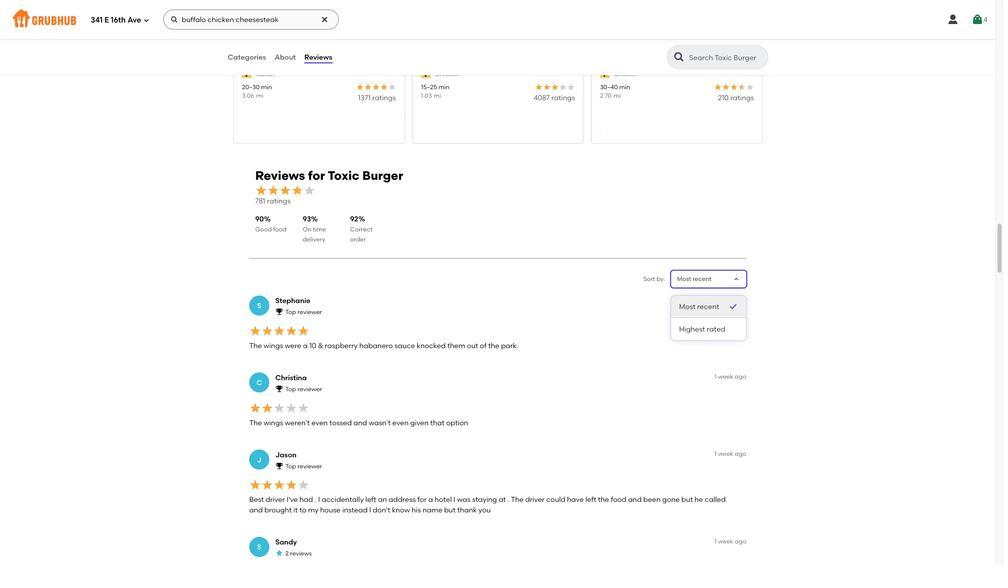 Task type: vqa. For each thing, say whether or not it's contained in the screenshot.
brought
yes



Task type: describe. For each thing, give the bounding box(es) containing it.
210
[[718, 94, 729, 102]]

0 vertical spatial but
[[681, 495, 693, 504]]

781
[[255, 197, 265, 205]]

2 vertical spatial and
[[249, 506, 263, 514]]

proceed
[[749, 326, 778, 335]]

checkout
[[789, 326, 822, 335]]

staying
[[472, 495, 497, 504]]

mi for 210 ratings
[[613, 92, 621, 99]]

0 horizontal spatial but
[[444, 506, 456, 514]]

accidentally
[[322, 495, 364, 504]]

wasn't
[[369, 418, 391, 427]]

check icon image
[[728, 302, 738, 312]]

1 driver from the left
[[266, 495, 285, 504]]

wings for were
[[264, 341, 283, 350]]

proceed to checkout
[[749, 326, 822, 335]]

the wings were a 10 & raspberry habanero sauce knocked them out of the park.
[[249, 341, 518, 350]]

habanero
[[359, 341, 393, 350]]

1 horizontal spatial and
[[354, 418, 367, 427]]

could
[[546, 495, 565, 504]]

ave
[[127, 16, 141, 25]]

reviews button
[[304, 39, 333, 75]]

top reviewer for jason
[[285, 463, 322, 470]]

Search for food, convenience, alcohol... search field
[[163, 10, 339, 30]]

search icon image
[[673, 51, 685, 63]]

4087
[[533, 94, 549, 102]]

his
[[412, 506, 421, 514]]

the for the wings were a 10 & raspberry habanero sauce knocked them out of the park.
[[249, 341, 262, 350]]

week for the wings weren't even tossed and wasn't even given that option
[[718, 373, 733, 380]]

park.
[[501, 341, 518, 350]]

food inside 90 good food
[[273, 226, 287, 233]]

given
[[410, 418, 429, 427]]

was
[[457, 495, 471, 504]]

the for the wings weren't even tossed and wasn't even given that option
[[249, 418, 262, 427]]

by:
[[657, 275, 665, 283]]

raspberry
[[325, 341, 358, 350]]

2
[[285, 550, 289, 557]]

stephanie
[[275, 296, 310, 305]]

know
[[392, 506, 410, 514]]

have
[[567, 495, 584, 504]]

noodles & company logo image
[[234, 0, 404, 67]]

trophy icon image for christina
[[275, 385, 283, 393]]

10
[[309, 341, 316, 350]]

tossed
[[329, 418, 352, 427]]

rated
[[707, 325, 725, 334]]

min for 4087 ratings
[[438, 83, 449, 91]]

italian
[[256, 71, 274, 78]]

most recent option
[[671, 296, 746, 318]]

option
[[446, 418, 468, 427]]

sauce
[[395, 341, 415, 350]]

recent inside the "most recent" option
[[697, 302, 719, 311]]

best driver i've had . i accidentally left an address for a hotel i was staying at . the driver could have left the food and been gone but he called and brought it to my house instead i don't know his name but thank you
[[249, 495, 726, 514]]

4087 ratings
[[533, 94, 575, 102]]

order
[[350, 236, 366, 243]]

0 horizontal spatial &
[[276, 58, 283, 67]]

categories
[[228, 53, 266, 61]]

reviewer for christina
[[297, 385, 322, 393]]

top reviewer for christina
[[285, 385, 322, 393]]

christina
[[275, 373, 307, 382]]

called
[[705, 495, 726, 504]]

noodles & company
[[242, 58, 324, 67]]

best
[[249, 495, 264, 504]]

1.03
[[421, 92, 432, 99]]

caret down icon image
[[732, 275, 740, 283]]

s for sandy
[[257, 543, 261, 551]]

he
[[695, 495, 703, 504]]

4 week from the top
[[718, 538, 733, 545]]

ratings for 4087 ratings
[[551, 94, 575, 102]]

ratings for 210 ratings
[[730, 94, 754, 102]]

ratings for 1371 ratings
[[372, 94, 396, 102]]

sort
[[643, 275, 655, 283]]

svg image inside the 4 'button'
[[972, 14, 984, 26]]

ago for the wings were a 10 & raspberry habanero sauce knocked them out of the park.
[[735, 296, 746, 303]]

1 for the wings were a 10 & raspberry habanero sauce knocked them out of the park.
[[715, 296, 717, 303]]

min for 1371 ratings
[[261, 83, 272, 91]]

0 horizontal spatial a
[[303, 341, 308, 350]]

on
[[303, 226, 311, 233]]

1 week ago for the wings were a 10 & raspberry habanero sauce knocked them out of the park.
[[715, 296, 746, 303]]

4 ago from the top
[[735, 538, 746, 545]]

15–25
[[421, 83, 437, 91]]

you
[[479, 506, 491, 514]]

burger
[[362, 168, 403, 183]]

4 1 week ago from the top
[[715, 538, 746, 545]]

reviews for reviews for toxic burger
[[255, 168, 305, 183]]

categories button
[[227, 39, 267, 75]]

1 left from the left
[[365, 495, 376, 504]]

4 button
[[972, 11, 988, 29]]

Search Toxic Burger search field
[[688, 53, 765, 62]]

781 ratings
[[255, 197, 291, 205]]

92 correct order
[[350, 215, 373, 243]]

to inside the 'best driver i've had . i accidentally left an address for a hotel i was staying at . the driver could have left the food and been gone but he called and brought it to my house instead i don't know his name but thank you'
[[299, 506, 306, 514]]

1371
[[358, 94, 370, 102]]

the wings weren't even tossed and wasn't even given that option
[[249, 418, 468, 427]]

a inside the 'best driver i've had . i accidentally left an address for a hotel i was staying at . the driver could have left the food and been gone but he called and brought it to my house instead i don't know his name but thank you'
[[428, 495, 433, 504]]

good
[[255, 226, 272, 233]]

sandy
[[275, 538, 297, 546]]

93 on time delivery
[[303, 215, 326, 243]]

Sort by: field
[[677, 275, 712, 284]]

reviews for reviews
[[304, 53, 332, 61]]

it
[[293, 506, 298, 514]]

e
[[104, 16, 109, 25]]

top for jason
[[285, 463, 296, 470]]

20–30
[[242, 83, 259, 91]]

20–30 min 3.06 mi
[[242, 83, 272, 99]]

were
[[285, 341, 301, 350]]

j
[[257, 455, 262, 464]]

star icon image
[[275, 549, 283, 557]]

correct
[[350, 226, 373, 233]]

subscription pass image
[[242, 71, 252, 79]]

top reviewer for stephanie
[[285, 308, 322, 316]]

2 reviews
[[285, 550, 312, 557]]

that
[[430, 418, 445, 427]]



Task type: locate. For each thing, give the bounding box(es) containing it.
and left "been" at the right of page
[[628, 495, 642, 504]]

1 vertical spatial trophy icon image
[[275, 385, 283, 393]]

mi
[[256, 92, 263, 99], [434, 92, 441, 99], [613, 92, 621, 99]]

1 vertical spatial &
[[318, 341, 323, 350]]

93
[[303, 215, 311, 223]]

the right have at the right of the page
[[598, 495, 609, 504]]

3 top reviewer from the top
[[285, 463, 322, 470]]

1 horizontal spatial min
[[438, 83, 449, 91]]

i
[[318, 495, 320, 504], [454, 495, 455, 504], [369, 506, 371, 514]]

1 mi from the left
[[256, 92, 263, 99]]

brought
[[264, 506, 292, 514]]

ago
[[735, 296, 746, 303], [735, 373, 746, 380], [735, 450, 746, 458], [735, 538, 746, 545]]

1 horizontal spatial i
[[369, 506, 371, 514]]

1 week ago down "caret down icon"
[[715, 296, 746, 303]]

2 top reviewer from the top
[[285, 385, 322, 393]]

reviewer
[[297, 308, 322, 316], [297, 385, 322, 393], [297, 463, 322, 470]]

1 horizontal spatial mi
[[434, 92, 441, 99]]

most up "highest"
[[679, 302, 696, 311]]

0 vertical spatial reviews
[[304, 53, 332, 61]]

2.70
[[600, 92, 611, 99]]

0 vertical spatial the
[[488, 341, 499, 350]]

food
[[273, 226, 287, 233], [611, 495, 626, 504]]

1 horizontal spatial .
[[508, 495, 509, 504]]

subscription pass image up 15–25
[[421, 71, 431, 79]]

1371 ratings
[[358, 94, 396, 102]]

top reviewer down the christina
[[285, 385, 322, 393]]

food inside the 'best driver i've had . i accidentally left an address for a hotel i was staying at . the driver could have left the food and been gone but he called and brought it to my house instead i don't know his name but thank you'
[[611, 495, 626, 504]]

2 driver from the left
[[525, 495, 545, 504]]

1 horizontal spatial but
[[681, 495, 693, 504]]

1 ago from the top
[[735, 296, 746, 303]]

min right 15–25
[[438, 83, 449, 91]]

a left 10
[[303, 341, 308, 350]]

2 left from the left
[[585, 495, 596, 504]]

a
[[303, 341, 308, 350], [428, 495, 433, 504]]

most inside field
[[677, 275, 691, 283]]

even left given
[[392, 418, 409, 427]]

top reviewer down stephanie in the bottom of the page
[[285, 308, 322, 316]]

1 top reviewer from the top
[[285, 308, 322, 316]]

16th
[[111, 16, 126, 25]]

0 vertical spatial s
[[257, 301, 261, 310]]

0 horizontal spatial left
[[365, 495, 376, 504]]

s for stephanie
[[257, 301, 261, 310]]

0 vertical spatial the
[[249, 341, 262, 350]]

3 min from the left
[[619, 83, 630, 91]]

most
[[677, 275, 691, 283], [679, 302, 696, 311]]

to right 'proceed'
[[780, 326, 787, 335]]

2 s from the top
[[257, 543, 261, 551]]

trophy icon image
[[275, 308, 283, 316], [275, 385, 283, 393], [275, 462, 283, 470]]

1 vertical spatial most recent
[[679, 302, 719, 311]]

0 horizontal spatial for
[[308, 168, 325, 183]]

1 min from the left
[[261, 83, 272, 91]]

wings left were
[[264, 341, 283, 350]]

ratings right 1371 at top left
[[372, 94, 396, 102]]

i left was
[[454, 495, 455, 504]]

30–40 min 2.70 mi
[[600, 83, 630, 99]]

2 top from the top
[[285, 385, 296, 393]]

min for 210 ratings
[[619, 83, 630, 91]]

wings for weren't
[[264, 418, 283, 427]]

3 mi from the left
[[613, 92, 621, 99]]

0 horizontal spatial even
[[312, 418, 328, 427]]

wings
[[264, 341, 283, 350], [264, 418, 283, 427]]

1 1 from the top
[[715, 296, 717, 303]]

2 1 week ago from the top
[[715, 373, 746, 380]]

0 horizontal spatial i
[[318, 495, 320, 504]]

2 1 from the top
[[715, 373, 717, 380]]

delivery
[[303, 236, 325, 243]]

ratings for 781 ratings
[[267, 197, 291, 205]]

3 reviewer from the top
[[297, 463, 322, 470]]

1 horizontal spatial driver
[[525, 495, 545, 504]]

0 horizontal spatial food
[[273, 226, 287, 233]]

0 vertical spatial recent
[[693, 275, 712, 283]]

driver up "brought"
[[266, 495, 285, 504]]

. right the had
[[315, 495, 316, 504]]

reviewer up the had
[[297, 463, 322, 470]]

most recent inside option
[[679, 302, 719, 311]]

210 ratings
[[718, 94, 754, 102]]

most right by: at the top right of page
[[677, 275, 691, 283]]

top
[[285, 308, 296, 316], [285, 385, 296, 393], [285, 463, 296, 470]]

s left star icon
[[257, 543, 261, 551]]

noodles & company link
[[242, 57, 396, 68]]

don't
[[373, 506, 390, 514]]

jason
[[275, 451, 296, 459]]

address
[[389, 495, 416, 504]]

for up his
[[418, 495, 427, 504]]

0 vertical spatial top
[[285, 308, 296, 316]]

time
[[313, 226, 326, 233]]

most inside option
[[679, 302, 696, 311]]

1 1 week ago from the top
[[715, 296, 746, 303]]

top reviewer down jason
[[285, 463, 322, 470]]

0 vertical spatial food
[[273, 226, 287, 233]]

the right at
[[511, 495, 524, 504]]

had
[[300, 495, 313, 504]]

0 horizontal spatial to
[[299, 506, 306, 514]]

but
[[681, 495, 693, 504], [444, 506, 456, 514]]

chicken up 30–40 min 2.70 mi
[[614, 71, 638, 78]]

2 vertical spatial trophy icon image
[[275, 462, 283, 470]]

0 vertical spatial and
[[354, 418, 367, 427]]

1 horizontal spatial left
[[585, 495, 596, 504]]

0 vertical spatial a
[[303, 341, 308, 350]]

to
[[780, 326, 787, 335], [299, 506, 306, 514]]

1 top from the top
[[285, 308, 296, 316]]

ratings right 4087
[[551, 94, 575, 102]]

chicken up 15–25 min 1.03 mi
[[435, 71, 459, 78]]

left right have at the right of the page
[[585, 495, 596, 504]]

mi right 3.06
[[256, 92, 263, 99]]

about
[[275, 53, 296, 61]]

chicken
[[435, 71, 459, 78], [614, 71, 638, 78]]

the inside the 'best driver i've had . i accidentally left an address for a hotel i was staying at . the driver could have left the food and been gone but he called and brought it to my house instead i don't know his name but thank you'
[[598, 495, 609, 504]]

1 vertical spatial the
[[598, 495, 609, 504]]

1 even from the left
[[312, 418, 328, 427]]

1 left check icon
[[715, 296, 717, 303]]

i up my
[[318, 495, 320, 504]]

reviewer for jason
[[297, 463, 322, 470]]

1 . from the left
[[315, 495, 316, 504]]

1 week ago up called
[[715, 450, 746, 458]]

the up j
[[249, 418, 262, 427]]

3 1 week ago from the top
[[715, 450, 746, 458]]

name
[[423, 506, 442, 514]]

3 top from the top
[[285, 463, 296, 470]]

proceed to checkout button
[[719, 321, 853, 340]]

reviews inside button
[[304, 53, 332, 61]]

top reviewer
[[285, 308, 322, 316], [285, 385, 322, 393], [285, 463, 322, 470]]

4 1 from the top
[[715, 538, 717, 545]]

2 week from the top
[[718, 373, 733, 380]]

for left toxic
[[308, 168, 325, 183]]

recent up highest rated
[[697, 302, 719, 311]]

the right of
[[488, 341, 499, 350]]

main navigation navigation
[[0, 0, 996, 39]]

top down stephanie in the bottom of the page
[[285, 308, 296, 316]]

1 week ago
[[715, 296, 746, 303], [715, 373, 746, 380], [715, 450, 746, 458], [715, 538, 746, 545]]

1 wings from the top
[[264, 341, 283, 350]]

1 week ago for the wings weren't even tossed and wasn't even given that option
[[715, 373, 746, 380]]

company
[[285, 58, 324, 67]]

left left an
[[365, 495, 376, 504]]

thank
[[457, 506, 477, 514]]

the up c in the left bottom of the page
[[249, 341, 262, 350]]

2 vertical spatial the
[[511, 495, 524, 504]]

1 horizontal spatial subscription pass image
[[600, 71, 610, 79]]

3 trophy icon image from the top
[[275, 462, 283, 470]]

week up called
[[718, 450, 733, 458]]

0 horizontal spatial subscription pass image
[[421, 71, 431, 79]]

food right good
[[273, 226, 287, 233]]

i've
[[287, 495, 298, 504]]

90
[[255, 215, 264, 223]]

reviews
[[290, 550, 312, 557]]

and down best
[[249, 506, 263, 514]]

2 wings from the top
[[264, 418, 283, 427]]

mi right the 1.03
[[434, 92, 441, 99]]

1 week from the top
[[718, 296, 733, 303]]

1 vertical spatial recent
[[697, 302, 719, 311]]

trophy icon image for jason
[[275, 462, 283, 470]]

1 up called
[[715, 450, 717, 458]]

out
[[467, 341, 478, 350]]

instead
[[342, 506, 368, 514]]

0 horizontal spatial .
[[315, 495, 316, 504]]

highest
[[679, 325, 705, 334]]

1 vertical spatial top reviewer
[[285, 385, 322, 393]]

2 vertical spatial reviewer
[[297, 463, 322, 470]]

house
[[320, 506, 341, 514]]

2 ago from the top
[[735, 373, 746, 380]]

svg image
[[321, 16, 329, 24]]

1 vertical spatial and
[[628, 495, 642, 504]]

0 vertical spatial most recent
[[677, 275, 712, 283]]

1 horizontal spatial &
[[318, 341, 323, 350]]

1 for the wings weren't even tossed and wasn't even given that option
[[715, 373, 717, 380]]

30–40
[[600, 83, 618, 91]]

ago for best driver i've had . i accidentally left an address for a hotel i was staying at . the driver could have left the food and been gone but he called and brought it to my house instead i don't know his name but thank you
[[735, 450, 746, 458]]

the inside the 'best driver i've had . i accidentally left an address for a hotel i was staying at . the driver could have left the food and been gone but he called and brought it to my house instead i don't know his name but thank you'
[[511, 495, 524, 504]]

top for christina
[[285, 385, 296, 393]]

reviews right about at the top of page
[[304, 53, 332, 61]]

reviews
[[304, 53, 332, 61], [255, 168, 305, 183]]

2 horizontal spatial and
[[628, 495, 642, 504]]

week
[[718, 296, 733, 303], [718, 373, 733, 380], [718, 450, 733, 458], [718, 538, 733, 545]]

1
[[715, 296, 717, 303], [715, 373, 717, 380], [715, 450, 717, 458], [715, 538, 717, 545]]

0 vertical spatial top reviewer
[[285, 308, 322, 316]]

1 vertical spatial the
[[249, 418, 262, 427]]

most recent up the "most recent" option
[[677, 275, 712, 283]]

0 horizontal spatial chicken
[[435, 71, 459, 78]]

and
[[354, 418, 367, 427], [628, 495, 642, 504], [249, 506, 263, 514]]

1 down rated
[[715, 373, 717, 380]]

recent
[[693, 275, 712, 283], [697, 302, 719, 311]]

1 horizontal spatial chicken
[[614, 71, 638, 78]]

driver
[[266, 495, 285, 504], [525, 495, 545, 504]]

to inside "proceed to checkout" button
[[780, 326, 787, 335]]

an
[[378, 495, 387, 504]]

sort by:
[[643, 275, 665, 283]]

ratings right 781
[[267, 197, 291, 205]]

min inside 20–30 min 3.06 mi
[[261, 83, 272, 91]]

week for best driver i've had . i accidentally left an address for a hotel i was staying at . the driver could have left the food and been gone but he called and brought it to my house instead i don't know his name but thank you
[[718, 450, 733, 458]]

92
[[350, 215, 358, 223]]

and left wasn't
[[354, 418, 367, 427]]

the
[[249, 341, 262, 350], [249, 418, 262, 427], [511, 495, 524, 504]]

1 vertical spatial a
[[428, 495, 433, 504]]

1 s from the top
[[257, 301, 261, 310]]

min right 30–40
[[619, 83, 630, 91]]

3 week from the top
[[718, 450, 733, 458]]

1 vertical spatial wings
[[264, 418, 283, 427]]

2 trophy icon image from the top
[[275, 385, 283, 393]]

top down the christina
[[285, 385, 296, 393]]

a up name
[[428, 495, 433, 504]]

top down jason
[[285, 463, 296, 470]]

min inside 15–25 min 1.03 mi
[[438, 83, 449, 91]]

min inside 30–40 min 2.70 mi
[[619, 83, 630, 91]]

0 vertical spatial trophy icon image
[[275, 308, 283, 316]]

1 vertical spatial but
[[444, 506, 456, 514]]

1 horizontal spatial a
[[428, 495, 433, 504]]

0 horizontal spatial min
[[261, 83, 272, 91]]

mi inside 20–30 min 3.06 mi
[[256, 92, 263, 99]]

1 week ago down called
[[715, 538, 746, 545]]

1 subscription pass image from the left
[[421, 71, 431, 79]]

week for the wings were a 10 & raspberry habanero sauce knocked them out of the park.
[[718, 296, 733, 303]]

1 vertical spatial to
[[299, 506, 306, 514]]

week down "caret down icon"
[[718, 296, 733, 303]]

2 subscription pass image from the left
[[600, 71, 610, 79]]

2 chicken from the left
[[614, 71, 638, 78]]

0 horizontal spatial the
[[488, 341, 499, 350]]

15–25 min 1.03 mi
[[421, 83, 449, 99]]

& right 10
[[318, 341, 323, 350]]

1 vertical spatial food
[[611, 495, 626, 504]]

mi inside 30–40 min 2.70 mi
[[613, 92, 621, 99]]

week down called
[[718, 538, 733, 545]]

0 horizontal spatial driver
[[266, 495, 285, 504]]

reviewer for stephanie
[[297, 308, 322, 316]]

wings left weren't
[[264, 418, 283, 427]]

even left "tossed"
[[312, 418, 328, 427]]

left
[[365, 495, 376, 504], [585, 495, 596, 504]]

been
[[643, 495, 661, 504]]

.
[[315, 495, 316, 504], [508, 495, 509, 504]]

most recent
[[677, 275, 712, 283], [679, 302, 719, 311]]

1 horizontal spatial food
[[611, 495, 626, 504]]

subscription pass image up 30–40
[[600, 71, 610, 79]]

2 mi from the left
[[434, 92, 441, 99]]

2 . from the left
[[508, 495, 509, 504]]

toxic
[[328, 168, 359, 183]]

taco bell logo image
[[413, 0, 583, 67]]

0 vertical spatial for
[[308, 168, 325, 183]]

food left "been" at the right of page
[[611, 495, 626, 504]]

for inside the 'best driver i've had . i accidentally left an address for a hotel i was staying at . the driver could have left the food and been gone but he called and brought it to my house instead i don't know his name but thank you'
[[418, 495, 427, 504]]

reviews up 781 ratings
[[255, 168, 305, 183]]

1 vertical spatial s
[[257, 543, 261, 551]]

trophy icon image down stephanie in the bottom of the page
[[275, 308, 283, 316]]

them
[[447, 341, 465, 350]]

& right noodles
[[276, 58, 283, 67]]

1 reviewer from the top
[[297, 308, 322, 316]]

driver left could
[[525, 495, 545, 504]]

2 min from the left
[[438, 83, 449, 91]]

1 for best driver i've had . i accidentally left an address for a hotel i was staying at . the driver could have left the food and been gone but he called and brought it to my house instead i don't know his name but thank you
[[715, 450, 717, 458]]

1 vertical spatial for
[[418, 495, 427, 504]]

but left the he
[[681, 495, 693, 504]]

ihop  logo image
[[592, 0, 762, 67]]

1 vertical spatial reviewer
[[297, 385, 322, 393]]

3.06
[[242, 92, 254, 99]]

2 horizontal spatial min
[[619, 83, 630, 91]]

2 horizontal spatial i
[[454, 495, 455, 504]]

but down hotel
[[444, 506, 456, 514]]

0 horizontal spatial mi
[[256, 92, 263, 99]]

. right at
[[508, 495, 509, 504]]

reviewer down the christina
[[297, 385, 322, 393]]

2 vertical spatial top reviewer
[[285, 463, 322, 470]]

ratings right 210
[[730, 94, 754, 102]]

1 vertical spatial most
[[679, 302, 696, 311]]

hotel
[[435, 495, 452, 504]]

reviewer down stephanie in the bottom of the page
[[297, 308, 322, 316]]

trophy icon image down jason
[[275, 462, 283, 470]]

s left stephanie in the bottom of the page
[[257, 301, 261, 310]]

noodles
[[242, 58, 275, 67]]

min down italian on the left top of page
[[261, 83, 272, 91]]

trophy icon image for stephanie
[[275, 308, 283, 316]]

trophy icon image down the christina
[[275, 385, 283, 393]]

highest rated
[[679, 325, 725, 334]]

0 vertical spatial &
[[276, 58, 283, 67]]

0 vertical spatial reviewer
[[297, 308, 322, 316]]

week down rated
[[718, 373, 733, 380]]

0 vertical spatial most
[[677, 275, 691, 283]]

3 1 from the top
[[715, 450, 717, 458]]

to right it
[[299, 506, 306, 514]]

3 ago from the top
[[735, 450, 746, 458]]

1 vertical spatial reviews
[[255, 168, 305, 183]]

of
[[480, 341, 487, 350]]

mi for 1371 ratings
[[256, 92, 263, 99]]

2 horizontal spatial mi
[[613, 92, 621, 99]]

1 horizontal spatial for
[[418, 495, 427, 504]]

gone
[[662, 495, 680, 504]]

ago for the wings weren't even tossed and wasn't even given that option
[[735, 373, 746, 380]]

0 horizontal spatial and
[[249, 506, 263, 514]]

recent inside "most recent" field
[[693, 275, 712, 283]]

at
[[499, 495, 506, 504]]

most recent up highest rated
[[679, 302, 719, 311]]

mi inside 15–25 min 1.03 mi
[[434, 92, 441, 99]]

90 good food
[[255, 215, 287, 233]]

1 week ago for best driver i've had . i accidentally left an address for a hotel i was staying at . the driver could have left the food and been gone but he called and brought it to my house instead i don't know his name but thank you
[[715, 450, 746, 458]]

1 vertical spatial top
[[285, 385, 296, 393]]

mi right 2.70
[[613, 92, 621, 99]]

1 horizontal spatial the
[[598, 495, 609, 504]]

svg image
[[947, 14, 959, 26], [972, 14, 984, 26], [170, 16, 178, 24], [143, 17, 149, 23]]

1 chicken from the left
[[435, 71, 459, 78]]

0 vertical spatial wings
[[264, 341, 283, 350]]

2 vertical spatial top
[[285, 463, 296, 470]]

&
[[276, 58, 283, 67], [318, 341, 323, 350]]

mi for 4087 ratings
[[434, 92, 441, 99]]

2 reviewer from the top
[[297, 385, 322, 393]]

i left don't at the bottom of the page
[[369, 506, 371, 514]]

subscription pass image
[[421, 71, 431, 79], [600, 71, 610, 79]]

the
[[488, 341, 499, 350], [598, 495, 609, 504]]

reviews for toxic burger
[[255, 168, 403, 183]]

top for stephanie
[[285, 308, 296, 316]]

2 even from the left
[[392, 418, 409, 427]]

1 horizontal spatial to
[[780, 326, 787, 335]]

1 trophy icon image from the top
[[275, 308, 283, 316]]

1 horizontal spatial even
[[392, 418, 409, 427]]

recent up the "most recent" option
[[693, 275, 712, 283]]

my
[[308, 506, 319, 514]]

341 e 16th ave
[[91, 16, 141, 25]]

0 vertical spatial to
[[780, 326, 787, 335]]

1 down called
[[715, 538, 717, 545]]

1 week ago down rated
[[715, 373, 746, 380]]

about button
[[274, 39, 296, 75]]



